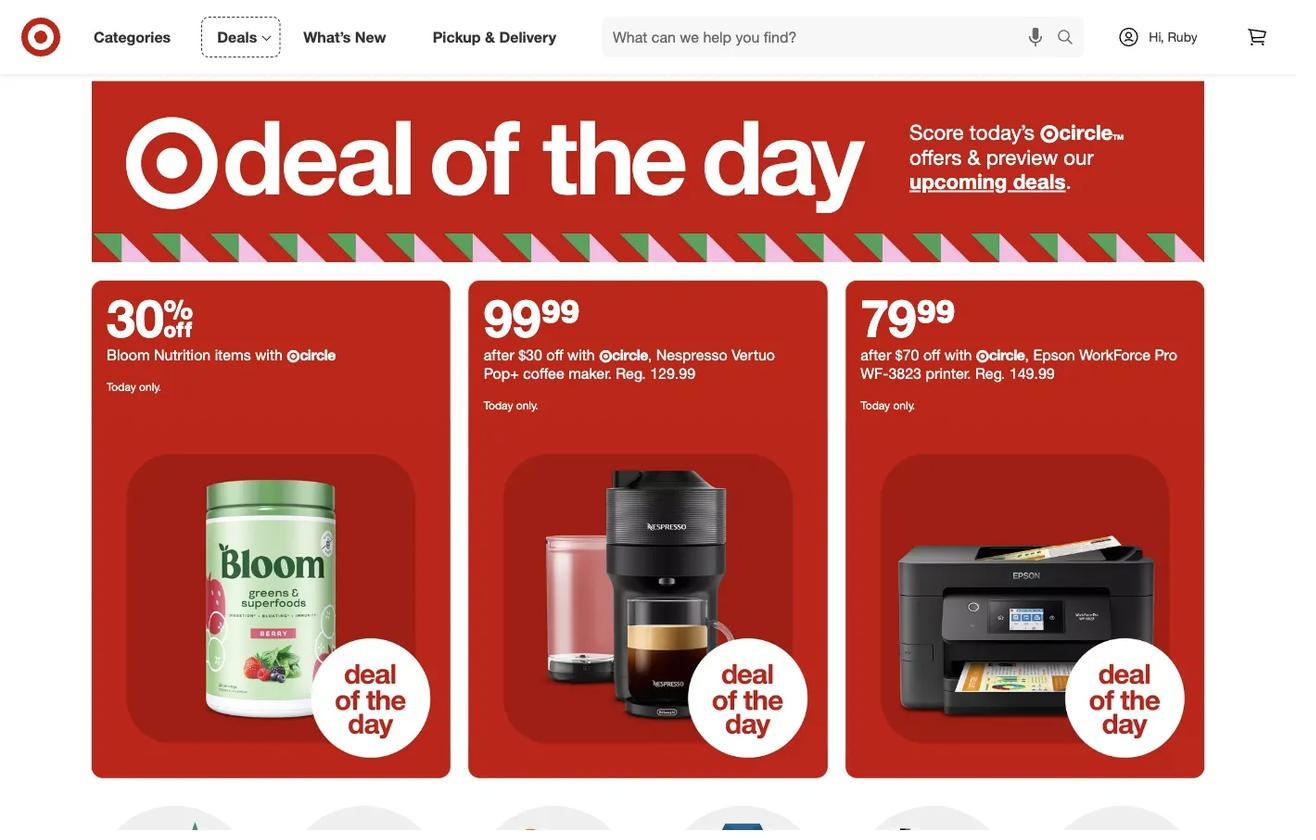 Task type: describe. For each thing, give the bounding box(es) containing it.
score today's ◎ circle tm offers & preview our upcoming deals .
[[910, 119, 1124, 194]]

workforce
[[1080, 347, 1151, 365]]

pickup
[[433, 28, 481, 46]]

99 for 79
[[917, 286, 956, 349]]

1 with from the left
[[255, 347, 283, 365]]

hi,
[[1149, 29, 1164, 45]]

0 horizontal spatial today only.
[[107, 380, 161, 394]]

epson
[[1034, 347, 1076, 365]]

with for 99
[[568, 347, 595, 365]]

99 99
[[484, 286, 580, 349]]

reg. inside the , epson workforce pro wf-3823 printer. reg. 149.99
[[976, 365, 1006, 383]]

printer.
[[926, 365, 971, 383]]

categories link
[[78, 17, 194, 57]]

& inside score today's ◎ circle tm offers & preview our upcoming deals .
[[968, 144, 981, 169]]

.
[[1066, 169, 1072, 194]]

new
[[355, 28, 386, 46]]

nutrition
[[154, 347, 211, 365]]

search
[[1049, 30, 1093, 48]]

, epson workforce pro wf-3823 printer. reg. 149.99
[[861, 347, 1178, 383]]

items
[[215, 347, 251, 365]]

tm
[[1113, 132, 1124, 141]]

score
[[910, 119, 964, 144]]

search button
[[1049, 17, 1093, 61]]

only. for 79
[[894, 399, 916, 412]]

, for 79 99
[[1025, 347, 1029, 365]]

off for 79
[[924, 347, 941, 365]]

our
[[1064, 144, 1094, 169]]

0 horizontal spatial today
[[107, 380, 136, 394]]

circle inside score today's ◎ circle tm offers & preview our upcoming deals .
[[1059, 119, 1113, 144]]

target deal of the day image for after $70 off with
[[846, 420, 1205, 778]]

$30
[[519, 347, 542, 365]]

only. for 99
[[516, 399, 538, 412]]

circle for after $30 off with
[[612, 347, 648, 365]]

129.99
[[650, 365, 696, 383]]

pro
[[1155, 347, 1178, 365]]

0 horizontal spatial only.
[[139, 380, 161, 394]]

3823
[[889, 365, 922, 383]]

target deal of the day image for after $30 off with
[[469, 420, 828, 778]]

◎
[[1041, 123, 1059, 143]]

with for 79
[[945, 347, 972, 365]]

pickup & delivery
[[433, 28, 556, 46]]



Task type: locate. For each thing, give the bounding box(es) containing it.
after up pop+ coffee
[[484, 347, 514, 365]]

nespresso
[[656, 347, 728, 365]]

1 horizontal spatial today
[[484, 399, 513, 412]]

target deal of the day image
[[92, 81, 1205, 262], [846, 420, 1205, 778], [92, 420, 450, 778], [469, 420, 828, 778]]

with up printer.
[[945, 347, 972, 365]]

1 horizontal spatial &
[[968, 144, 981, 169]]

79 99
[[861, 286, 956, 349]]

wf-
[[861, 365, 889, 383]]

off
[[547, 347, 564, 365], [924, 347, 941, 365]]

1 reg. from the left
[[616, 365, 646, 383]]

99 for 99
[[541, 286, 580, 349]]

2 after from the left
[[861, 347, 892, 365]]

0 horizontal spatial &
[[485, 28, 495, 46]]

1 horizontal spatial today only.
[[484, 399, 538, 412]]

,
[[648, 347, 652, 365], [1025, 347, 1029, 365]]

preview
[[986, 144, 1058, 169]]

0 horizontal spatial with
[[255, 347, 283, 365]]

3 99 from the left
[[917, 286, 956, 349]]

today only. down bloom at the left
[[107, 380, 161, 394]]

1 99 from the left
[[484, 286, 541, 349]]

, inside , nespresso vertuo pop+ coffee maker. reg. 129.99
[[648, 347, 652, 365]]

99 up pop+ coffee
[[484, 286, 541, 349]]

categories
[[94, 28, 171, 46]]

1 horizontal spatial with
[[568, 347, 595, 365]]

, up 129.99
[[648, 347, 652, 365]]

circle left nespresso
[[612, 347, 648, 365]]

2 horizontal spatial only.
[[894, 399, 916, 412]]

0 horizontal spatial after
[[484, 347, 514, 365]]

, for 99 99
[[648, 347, 652, 365]]

1 horizontal spatial only.
[[516, 399, 538, 412]]

today down bloom at the left
[[107, 380, 136, 394]]

today only. for 99 99
[[484, 399, 538, 412]]

hi, ruby
[[1149, 29, 1198, 45]]

today only.
[[107, 380, 161, 394], [484, 399, 538, 412], [861, 399, 916, 412]]

&
[[485, 28, 495, 46], [968, 144, 981, 169]]

with
[[255, 347, 283, 365], [568, 347, 595, 365], [945, 347, 972, 365]]

after for 99
[[484, 347, 514, 365]]

after for 79
[[861, 347, 892, 365]]

with up maker.
[[568, 347, 595, 365]]

1 horizontal spatial ,
[[1025, 347, 1029, 365]]

$70
[[896, 347, 920, 365]]

delivery
[[499, 28, 556, 46]]

reg. left '149.99'
[[976, 365, 1006, 383]]

reg.
[[616, 365, 646, 383], [976, 365, 1006, 383]]

target image
[[533, 13, 593, 73]]

what's
[[303, 28, 351, 46]]

today for 79
[[861, 399, 890, 412]]

2 99 from the left
[[541, 286, 580, 349]]

today only. down wf-
[[861, 399, 916, 412]]

1 vertical spatial &
[[968, 144, 981, 169]]

1 horizontal spatial off
[[924, 347, 941, 365]]

& right offers
[[968, 144, 981, 169]]

2 with from the left
[[568, 347, 595, 365]]

2 horizontal spatial today only.
[[861, 399, 916, 412]]

target deal of the day image for bloom nutrition items with
[[92, 420, 450, 778]]

0 vertical spatial &
[[485, 28, 495, 46]]

2 reg. from the left
[[976, 365, 1006, 383]]

bloom
[[107, 347, 150, 365]]

149.99
[[1010, 365, 1055, 383]]

1 after from the left
[[484, 347, 514, 365]]

offers
[[910, 144, 962, 169]]

99 up printer.
[[917, 286, 956, 349]]

after $70 off with
[[861, 347, 976, 365]]

circle for bloom nutrition items with
[[300, 347, 336, 365]]

after up wf-
[[861, 347, 892, 365]]

off right $30
[[547, 347, 564, 365]]

circle for after $70 off with
[[989, 347, 1025, 365]]

, inside the , epson workforce pro wf-3823 printer. reg. 149.99
[[1025, 347, 1029, 365]]

pickup & delivery link
[[417, 17, 580, 57]]

3 with from the left
[[945, 347, 972, 365]]

pop+ coffee
[[484, 365, 565, 383]]

off for 99
[[547, 347, 564, 365]]

0 horizontal spatial ,
[[648, 347, 652, 365]]

, up '149.99'
[[1025, 347, 1029, 365]]

1 off from the left
[[547, 347, 564, 365]]

2 horizontal spatial with
[[945, 347, 972, 365]]

What can we help you find? suggestions appear below search field
[[602, 17, 1062, 57]]

1 horizontal spatial after
[[861, 347, 892, 365]]

after $30 off with
[[484, 347, 599, 365]]

circle up . on the right top of page
[[1059, 119, 1113, 144]]

deals
[[217, 28, 257, 46]]

after
[[484, 347, 514, 365], [861, 347, 892, 365]]

maker.
[[569, 365, 612, 383]]

off right $70
[[924, 347, 941, 365]]

30
[[107, 286, 193, 349]]

deals
[[1013, 169, 1066, 194]]

2 horizontal spatial today
[[861, 399, 890, 412]]

today down pop+ coffee
[[484, 399, 513, 412]]

only. down pop+ coffee
[[516, 399, 538, 412]]

today only. for 79 99
[[861, 399, 916, 412]]

79
[[861, 286, 917, 349]]

only.
[[139, 380, 161, 394], [516, 399, 538, 412], [894, 399, 916, 412]]

2 off from the left
[[924, 347, 941, 365]]

today down wf-
[[861, 399, 890, 412]]

deals link
[[201, 17, 280, 57]]

& right pickup
[[485, 28, 495, 46]]

reg. right maker.
[[616, 365, 646, 383]]

circle up '149.99'
[[989, 347, 1025, 365]]

today
[[107, 380, 136, 394], [484, 399, 513, 412], [861, 399, 890, 412]]

bloom nutrition items with
[[107, 347, 287, 365]]

, nespresso vertuo pop+ coffee maker. reg. 129.99
[[484, 347, 775, 383]]

ruby
[[1168, 29, 1198, 45]]

99 up maker.
[[541, 286, 580, 349]]

today for 99
[[484, 399, 513, 412]]

reg. inside , nespresso vertuo pop+ coffee maker. reg. 129.99
[[616, 365, 646, 383]]

today only. down pop+ coffee
[[484, 399, 538, 412]]

with right items
[[255, 347, 283, 365]]

what's new link
[[288, 17, 410, 57]]

circle
[[1059, 119, 1113, 144], [300, 347, 336, 365], [612, 347, 648, 365], [989, 347, 1025, 365]]

1 horizontal spatial reg.
[[976, 365, 1006, 383]]

2 , from the left
[[1025, 347, 1029, 365]]

upcoming
[[910, 169, 1008, 194]]

only. down '3823' at top right
[[894, 399, 916, 412]]

what's new
[[303, 28, 386, 46]]

1 , from the left
[[648, 347, 652, 365]]

only. down bloom at the left
[[139, 380, 161, 394]]

circle right items
[[300, 347, 336, 365]]

vertuo
[[732, 347, 775, 365]]

0 horizontal spatial off
[[547, 347, 564, 365]]

99
[[484, 286, 541, 349], [541, 286, 580, 349], [917, 286, 956, 349]]

today's
[[970, 119, 1035, 144]]

0 horizontal spatial reg.
[[616, 365, 646, 383]]



Task type: vqa. For each thing, say whether or not it's contained in the screenshot.
Verified on the right bottom
no



